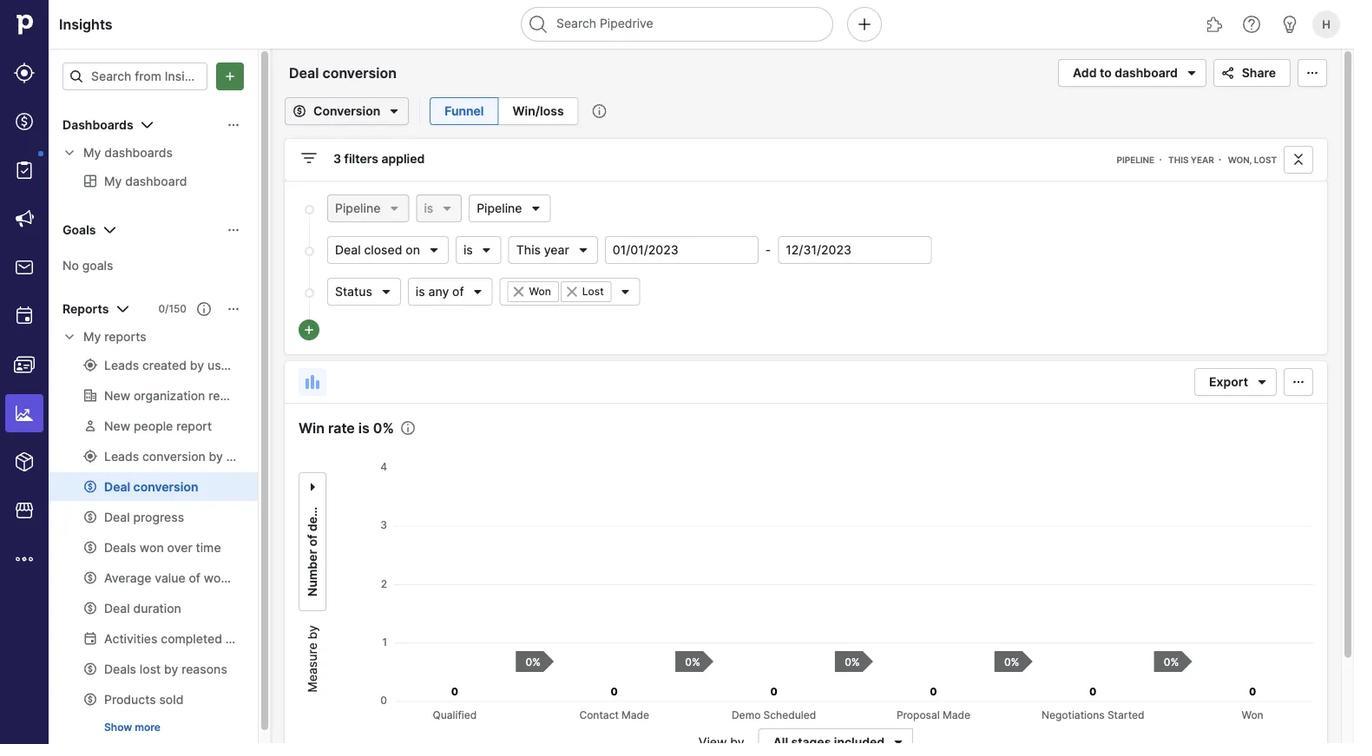 Task type: vqa. For each thing, say whether or not it's contained in the screenshot.
Activities icon
yes



Task type: describe. For each thing, give the bounding box(es) containing it.
leads image
[[14, 63, 35, 83]]

activities image
[[14, 306, 35, 326]]

info image
[[401, 421, 415, 435]]

Search from Insights text field
[[63, 63, 208, 90]]

add to dashboard
[[1073, 66, 1178, 80]]

applied
[[382, 152, 425, 166]]

color primary image inside share button
[[1218, 66, 1239, 80]]

filters
[[344, 152, 379, 166]]

add to dashboard button
[[1058, 59, 1207, 87]]

share button
[[1214, 59, 1291, 87]]

win
[[299, 419, 325, 436]]

is left 0%
[[358, 419, 370, 436]]

MM/DD/YYYY text field
[[778, 236, 932, 264]]

add
[[1073, 66, 1097, 80]]

quick help image
[[1242, 14, 1263, 35]]

won,
[[1228, 155, 1252, 165]]

funnel
[[445, 104, 484, 119]]

color primary image right won at top
[[565, 285, 579, 299]]

won, lost
[[1228, 155, 1277, 165]]

0 vertical spatial this year
[[1169, 155, 1215, 165]]

1 vertical spatial reports
[[104, 330, 146, 344]]

color primary image inside add to dashboard button
[[1182, 63, 1202, 83]]

contacts image
[[14, 354, 35, 375]]

MM/DD/YYYY text field
[[605, 236, 759, 264]]

color primary image inside deal closed on popup button
[[427, 243, 441, 257]]

status
[[335, 284, 372, 299]]

win/loss button
[[499, 97, 579, 125]]

1 pipeline field from the left
[[327, 195, 409, 222]]

any
[[429, 284, 449, 299]]

is field for this year
[[456, 236, 502, 264]]

0 vertical spatial reports
[[63, 302, 109, 317]]

2 pipeline field from the left
[[469, 195, 551, 222]]

color primary image inside status popup button
[[379, 285, 393, 299]]

deal
[[335, 243, 361, 257]]

my dashboards
[[83, 145, 173, 160]]

1 vertical spatial dashboards
[[104, 145, 173, 160]]

pipeline for color primary icon on top of deal closed on field
[[335, 201, 381, 216]]

pipeline button
[[469, 195, 551, 222]]

3 filters applied
[[333, 152, 425, 166]]

is inside popup button
[[416, 284, 425, 299]]

color primary image left conversion
[[289, 104, 310, 118]]

color primary image inside is any of popup button
[[471, 285, 485, 299]]

show more
[[104, 721, 161, 734]]

color primary image inside dashboards button
[[227, 118, 241, 132]]

is any of button
[[408, 278, 493, 306]]

by
[[305, 625, 320, 640]]

insights
[[59, 16, 113, 33]]

color secondary image for my reports
[[63, 330, 76, 344]]

conversion button
[[285, 97, 409, 125]]

is any of field
[[408, 278, 493, 306]]

3
[[333, 152, 341, 166]]

sales inbox image
[[14, 257, 35, 278]]

status button
[[327, 278, 401, 306]]

is field for pipeline
[[416, 195, 462, 222]]

of inside popup button
[[452, 284, 464, 299]]

measure
[[305, 643, 320, 693]]

export button
[[1195, 368, 1277, 396]]

to
[[1100, 66, 1112, 80]]

measure by
[[305, 625, 320, 693]]

Deal conversion field
[[285, 62, 423, 84]]

goals button
[[49, 216, 258, 244]]

win rate is 0%
[[299, 419, 394, 436]]

color primary image inside number of deals button
[[306, 477, 320, 498]]

win/loss
[[513, 104, 564, 119]]

color primary image inside this year popup button
[[576, 243, 590, 257]]

my reports
[[83, 330, 146, 344]]

Search Pipedrive field
[[521, 7, 834, 42]]

number
[[305, 550, 320, 597]]

products image
[[14, 452, 35, 472]]

dashboards inside button
[[63, 118, 133, 132]]

of inside button
[[305, 535, 320, 547]]

funnel button
[[430, 97, 499, 125]]



Task type: locate. For each thing, give the bounding box(es) containing it.
is any of
[[416, 284, 464, 299]]

show
[[104, 721, 132, 734]]

color undefined image
[[14, 160, 35, 181]]

marketplace image
[[14, 500, 35, 521]]

dashboards down dashboards button
[[104, 145, 173, 160]]

Deal closed on field
[[327, 236, 449, 264]]

1 horizontal spatial of
[[452, 284, 464, 299]]

2 horizontal spatial pipeline
[[1117, 155, 1155, 165]]

0 vertical spatial color primary inverted image
[[220, 69, 241, 83]]

color primary image right dashboard
[[1182, 63, 1202, 83]]

year
[[1191, 155, 1215, 165], [544, 243, 569, 257]]

1 horizontal spatial color primary inverted image
[[302, 323, 316, 337]]

color primary image up this year popup button
[[529, 201, 543, 215]]

is field up is any of field
[[456, 236, 502, 264]]

goals right no
[[82, 258, 113, 273]]

1 vertical spatial of
[[305, 535, 320, 547]]

is inside popup button
[[464, 243, 473, 257]]

pipeline inside popup button
[[477, 201, 522, 216]]

no goals
[[63, 258, 113, 273]]

pipeline field up 'deal closed on'
[[327, 195, 409, 222]]

Status field
[[327, 278, 401, 306]]

my down no goals
[[83, 330, 101, 344]]

is
[[424, 201, 433, 216], [464, 243, 473, 257], [416, 284, 425, 299], [358, 419, 370, 436]]

this
[[1169, 155, 1189, 165], [516, 243, 541, 257]]

color primary image right on
[[427, 243, 441, 257]]

1 vertical spatial lost
[[583, 285, 604, 298]]

no
[[63, 258, 79, 273]]

this year left won,
[[1169, 155, 1215, 165]]

of down deals
[[305, 535, 320, 547]]

goals up no
[[63, 223, 96, 237]]

1 my from the top
[[83, 145, 101, 160]]

menu
[[0, 0, 49, 744]]

is field up on
[[416, 195, 462, 222]]

sales assistant image
[[1280, 14, 1301, 35]]

my down dashboards button
[[83, 145, 101, 160]]

this year up won at top
[[516, 243, 569, 257]]

this up won at top
[[516, 243, 541, 257]]

more
[[135, 721, 161, 734]]

0 vertical spatial this
[[1169, 155, 1189, 165]]

1 vertical spatial this year
[[516, 243, 569, 257]]

rate
[[328, 419, 355, 436]]

color primary image inside is popup button
[[480, 243, 494, 257]]

1 vertical spatial year
[[544, 243, 569, 257]]

color primary image inside pipeline popup button
[[529, 201, 543, 215]]

lost inside field
[[583, 285, 604, 298]]

0 horizontal spatial of
[[305, 535, 320, 547]]

2 color secondary image from the top
[[63, 330, 76, 344]]

this left won,
[[1169, 155, 1189, 165]]

is up is any of field
[[464, 243, 473, 257]]

color primary image up the "my dashboards"
[[137, 115, 158, 135]]

0 vertical spatial is field
[[416, 195, 462, 222]]

2 my from the top
[[83, 330, 101, 344]]

home image
[[11, 11, 37, 37]]

1 horizontal spatial pipeline field
[[469, 195, 551, 222]]

share
[[1242, 66, 1276, 80]]

0 vertical spatial dashboards
[[63, 118, 133, 132]]

my
[[83, 145, 101, 160], [83, 330, 101, 344]]

show more button
[[97, 717, 168, 738]]

reports
[[63, 302, 109, 317], [104, 330, 146, 344]]

color primary image inside dashboards button
[[137, 115, 158, 135]]

deals image
[[14, 111, 35, 132]]

0 horizontal spatial this year
[[516, 243, 569, 257]]

0 vertical spatial color secondary image
[[63, 146, 76, 160]]

dashboards up the "my dashboards"
[[63, 118, 133, 132]]

1 horizontal spatial this
[[1169, 155, 1189, 165]]

my for my reports
[[83, 330, 101, 344]]

1 vertical spatial color primary inverted image
[[302, 323, 316, 337]]

1 vertical spatial this
[[516, 243, 541, 257]]

number of deals
[[305, 500, 320, 597]]

0 horizontal spatial this
[[516, 243, 541, 257]]

year left won,
[[1191, 155, 1215, 165]]

on
[[406, 243, 420, 257]]

0 vertical spatial of
[[452, 284, 464, 299]]

dashboard
[[1115, 66, 1178, 80]]

1 color secondary image from the top
[[63, 146, 76, 160]]

h button
[[1309, 7, 1344, 42]]

quick add image
[[854, 14, 875, 35]]

number of deals button
[[299, 473, 326, 611]]

This year field
[[509, 236, 598, 264]]

year inside popup button
[[544, 243, 569, 257]]

0 horizontal spatial pipeline field
[[327, 195, 409, 222]]

0 horizontal spatial color primary inverted image
[[220, 69, 241, 83]]

0/150
[[158, 303, 187, 315]]

my for my dashboards
[[83, 145, 101, 160]]

deals
[[305, 500, 320, 532]]

color secondary image for my dashboards
[[63, 146, 76, 160]]

export
[[1210, 375, 1249, 389]]

0 horizontal spatial pipeline
[[335, 201, 381, 216]]

0 vertical spatial year
[[1191, 155, 1215, 165]]

dashboards
[[63, 118, 133, 132], [104, 145, 173, 160]]

info image
[[593, 104, 607, 118]]

-
[[766, 243, 771, 257]]

1 vertical spatial goals
[[82, 258, 113, 273]]

None field
[[500, 278, 640, 306]]

1 horizontal spatial year
[[1191, 155, 1215, 165]]

of
[[452, 284, 464, 299], [305, 535, 320, 547]]

1 vertical spatial color secondary image
[[63, 330, 76, 344]]

goals inside button
[[63, 223, 96, 237]]

this inside popup button
[[516, 243, 541, 257]]

h
[[1323, 17, 1331, 31]]

color primary image up deal closed on field
[[388, 201, 402, 215]]

Pipeline field
[[327, 195, 409, 222], [469, 195, 551, 222]]

none field containing won
[[500, 278, 640, 306]]

color primary image right conversion
[[384, 101, 405, 122]]

won
[[529, 285, 551, 298]]

reports up my reports
[[63, 302, 109, 317]]

1 vertical spatial my
[[83, 330, 101, 344]]

is field
[[416, 195, 462, 222], [456, 236, 502, 264]]

color primary image
[[1303, 66, 1323, 80], [69, 69, 83, 83], [227, 118, 241, 132], [299, 148, 320, 168], [1289, 153, 1309, 167], [440, 201, 454, 215], [99, 220, 120, 241], [227, 223, 241, 237], [480, 243, 494, 257], [576, 243, 590, 257], [379, 285, 393, 299], [471, 285, 485, 299], [619, 285, 633, 299], [112, 299, 133, 320], [197, 302, 211, 316], [227, 302, 241, 316], [302, 372, 323, 392], [1252, 375, 1273, 389], [1289, 375, 1309, 389], [306, 477, 320, 498], [888, 735, 909, 744]]

1 horizontal spatial this year
[[1169, 155, 1215, 165]]

color secondary image left my reports
[[63, 330, 76, 344]]

0 vertical spatial my
[[83, 145, 101, 160]]

lost right won at top
[[583, 285, 604, 298]]

year up won at top
[[544, 243, 569, 257]]

1 horizontal spatial pipeline
[[477, 201, 522, 216]]

region
[[333, 452, 1314, 730]]

more image
[[14, 549, 35, 570]]

dashboards button
[[49, 111, 258, 139]]

color secondary image
[[63, 146, 76, 160], [63, 330, 76, 344]]

this year inside this year popup button
[[516, 243, 569, 257]]

color secondary image right color undefined image
[[63, 146, 76, 160]]

pipeline field up is popup button
[[469, 195, 551, 222]]

lost
[[1255, 155, 1277, 165], [583, 285, 604, 298]]

0 vertical spatial lost
[[1255, 155, 1277, 165]]

campaigns image
[[14, 208, 35, 229]]

1 vertical spatial is field
[[456, 236, 502, 264]]

color primary image left won at top
[[512, 285, 526, 299]]

menu item
[[0, 389, 49, 438]]

pipeline for color primary icon within pipeline popup button
[[477, 201, 522, 216]]

goals
[[63, 223, 96, 237], [82, 258, 113, 273]]

color primary image
[[1182, 63, 1202, 83], [1218, 66, 1239, 80], [384, 101, 405, 122], [289, 104, 310, 118], [137, 115, 158, 135], [388, 201, 402, 215], [529, 201, 543, 215], [427, 243, 441, 257], [512, 285, 526, 299], [565, 285, 579, 299]]

color primary image inside export button
[[1252, 375, 1273, 389]]

0 vertical spatial goals
[[63, 223, 96, 237]]

this year button
[[509, 236, 598, 264]]

insights image
[[14, 403, 35, 424]]

this year
[[1169, 155, 1215, 165], [516, 243, 569, 257]]

closed
[[364, 243, 402, 257]]

0 horizontal spatial year
[[544, 243, 569, 257]]

of right any
[[452, 284, 464, 299]]

is down 'applied'
[[424, 201, 433, 216]]

deal closed on
[[335, 243, 420, 257]]

is button
[[456, 236, 502, 264]]

lost right won,
[[1255, 155, 1277, 165]]

color primary image left share
[[1218, 66, 1239, 80]]

1 horizontal spatial lost
[[1255, 155, 1277, 165]]

conversion
[[313, 104, 381, 119]]

is left any
[[416, 284, 425, 299]]

color primary inverted image
[[220, 69, 241, 83], [302, 323, 316, 337]]

0%
[[373, 419, 394, 436]]

deal closed on button
[[327, 236, 449, 264]]

reports down no goals
[[104, 330, 146, 344]]

0 horizontal spatial lost
[[583, 285, 604, 298]]

pipeline
[[1117, 155, 1155, 165], [335, 201, 381, 216], [477, 201, 522, 216]]



